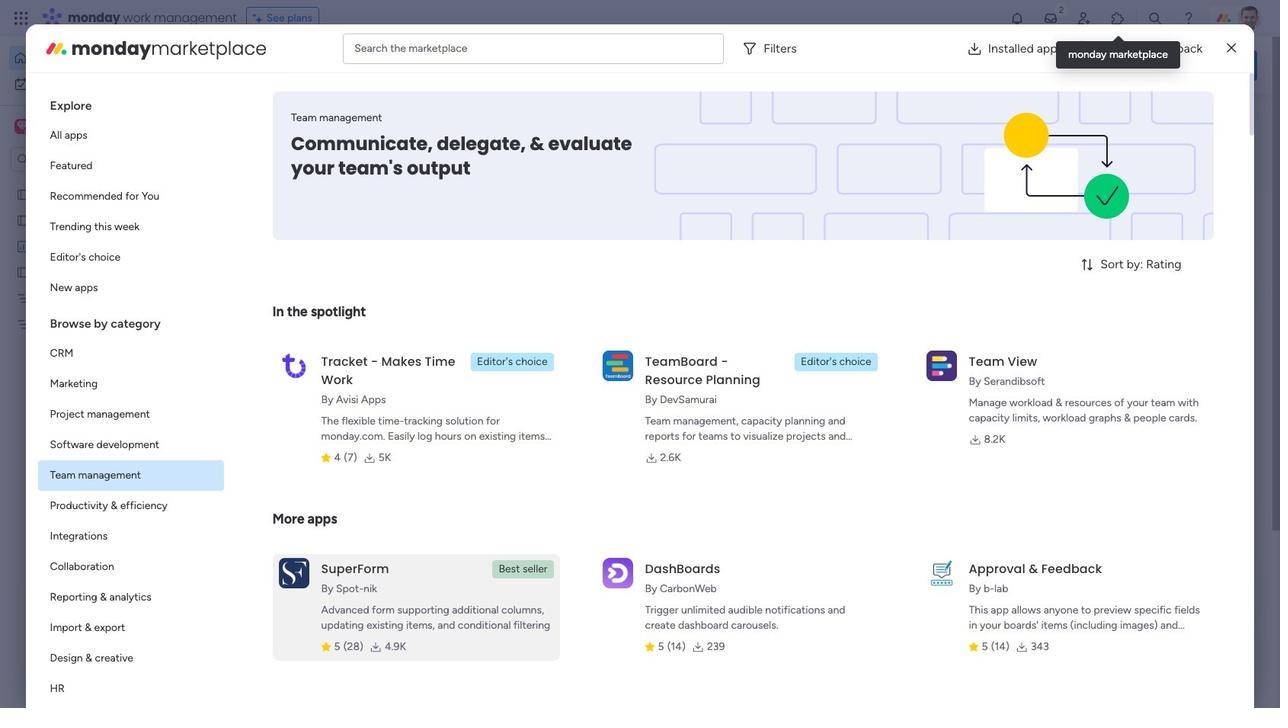 Task type: locate. For each thing, give the bounding box(es) containing it.
v2 user feedback image
[[1042, 57, 1053, 74]]

option
[[9, 46, 185, 70], [9, 72, 185, 96], [38, 120, 224, 151], [38, 151, 224, 181], [0, 180, 194, 183], [38, 181, 224, 212], [38, 212, 224, 242], [38, 242, 224, 273], [38, 273, 224, 303], [38, 339, 224, 369], [38, 369, 224, 400], [38, 400, 224, 430], [38, 430, 224, 461], [38, 461, 224, 491], [38, 491, 224, 521], [38, 521, 224, 552], [38, 552, 224, 582], [38, 582, 224, 613], [38, 613, 224, 643], [38, 643, 224, 674], [38, 674, 224, 704]]

0 vertical spatial heading
[[38, 85, 224, 120]]

2 image
[[1055, 1, 1069, 18]]

0 horizontal spatial monday marketplace image
[[44, 36, 68, 61]]

workspace image
[[14, 118, 30, 135], [17, 118, 27, 135]]

workspace selection element
[[14, 117, 127, 137]]

invite members image
[[1077, 11, 1093, 26]]

monday marketplace image
[[1111, 11, 1126, 26], [44, 36, 68, 61]]

dapulse x slim image
[[1235, 111, 1253, 129]]

public board image
[[16, 265, 30, 279]]

1 horizontal spatial monday marketplace image
[[1111, 11, 1126, 26]]

terry turtle image
[[271, 627, 302, 657]]

help image
[[1182, 11, 1197, 26]]

list box
[[38, 85, 224, 708], [0, 178, 194, 542]]

templates image image
[[1043, 307, 1244, 412]]

public board image
[[16, 187, 30, 201], [16, 213, 30, 227]]

app logo image
[[279, 351, 309, 381], [603, 351, 633, 381], [927, 351, 957, 381], [279, 558, 309, 588], [603, 558, 633, 588], [927, 558, 957, 588]]

1 public board image from the top
[[16, 187, 30, 201]]

2 public board image from the top
[[16, 213, 30, 227]]

0 vertical spatial monday marketplace image
[[1111, 11, 1126, 26]]

heading
[[38, 85, 224, 120], [38, 303, 224, 339]]

quick search results list box
[[236, 143, 993, 531]]

banner logo image
[[917, 91, 1196, 240]]

terry turtle image
[[1238, 6, 1263, 30]]

1 vertical spatial public board image
[[16, 213, 30, 227]]

0 vertical spatial public board image
[[16, 187, 30, 201]]

1 vertical spatial monday marketplace image
[[44, 36, 68, 61]]

select product image
[[14, 11, 29, 26]]

1 vertical spatial heading
[[38, 303, 224, 339]]



Task type: vqa. For each thing, say whether or not it's contained in the screenshot.
Invite members "icon"
yes



Task type: describe. For each thing, give the bounding box(es) containing it.
1 heading from the top
[[38, 85, 224, 120]]

see plans image
[[253, 10, 267, 27]]

v2 bolt switch image
[[1161, 57, 1169, 74]]

public dashboard image
[[16, 239, 30, 253]]

update feed image
[[1044, 11, 1059, 26]]

check circle image
[[1052, 143, 1062, 155]]

notifications image
[[1010, 11, 1025, 26]]

search everything image
[[1148, 11, 1163, 26]]

getting started element
[[1029, 556, 1258, 617]]

2 heading from the top
[[38, 303, 224, 339]]

Search in workspace field
[[32, 151, 127, 168]]

circle o image
[[1052, 202, 1062, 213]]

2 workspace image from the left
[[17, 118, 27, 135]]

dapulse x slim image
[[1228, 39, 1237, 58]]

1 workspace image from the left
[[14, 118, 30, 135]]



